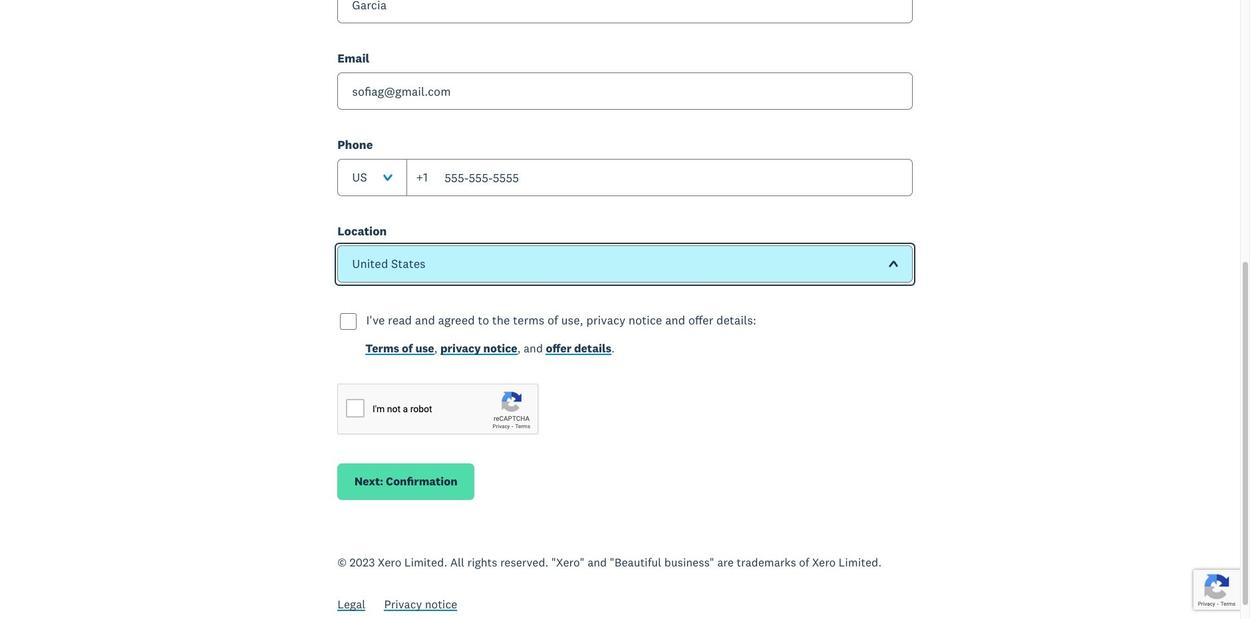 Task type: describe. For each thing, give the bounding box(es) containing it.
Email email field
[[338, 73, 913, 110]]



Task type: locate. For each thing, give the bounding box(es) containing it.
Last name text field
[[338, 0, 913, 23]]

Phone text field
[[407, 159, 913, 196]]



Task type: vqa. For each thing, say whether or not it's contained in the screenshot.
right "and"
no



